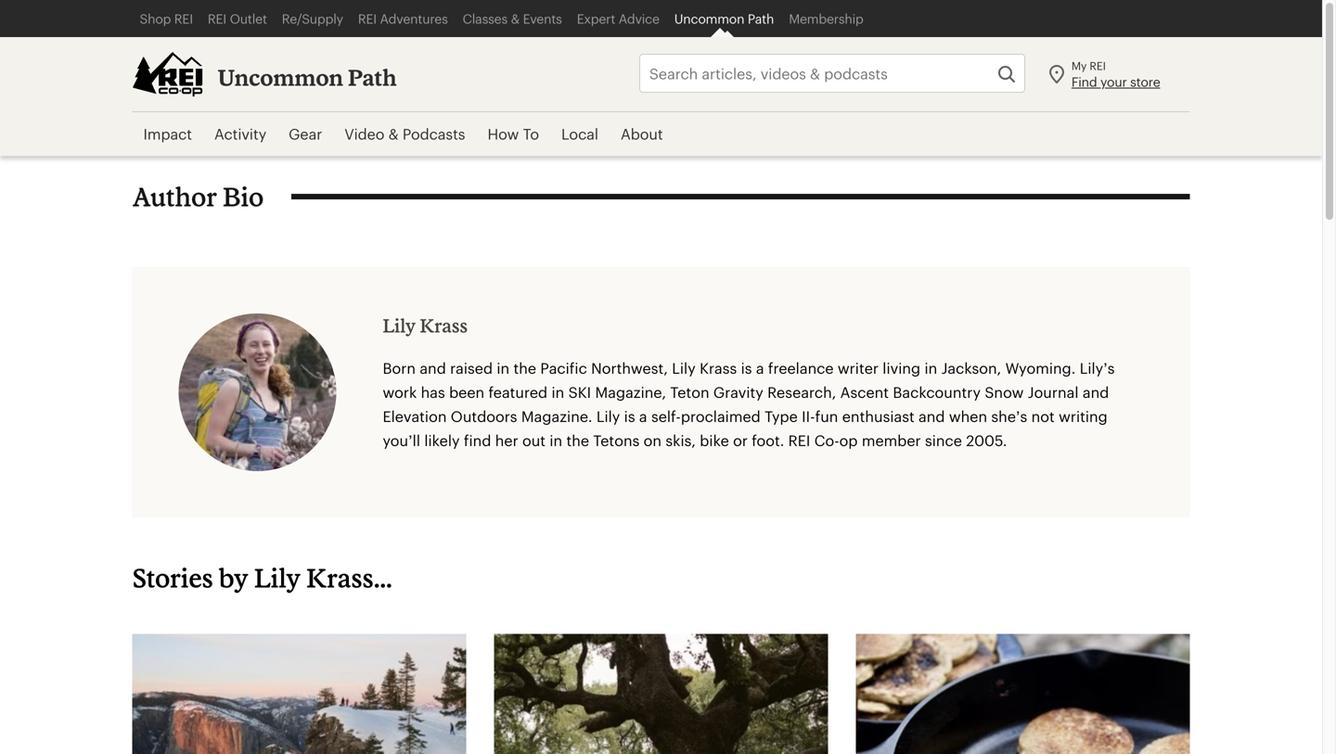 Task type: vqa. For each thing, say whether or not it's contained in the screenshot.
Toggle footwear sub-items icon
no



Task type: describe. For each thing, give the bounding box(es) containing it.
how to link
[[476, 112, 550, 156]]

& for podcasts
[[388, 125, 399, 142]]

classes & events link
[[455, 0, 569, 37]]

krass...
[[306, 562, 392, 593]]

video & podcasts link
[[333, 112, 476, 156]]

impact link
[[132, 112, 203, 156]]

activity
[[214, 125, 266, 142]]

re/supply link
[[274, 0, 351, 37]]

tetons
[[593, 432, 640, 449]]

rei outlet
[[208, 11, 267, 26]]

likely
[[424, 432, 460, 449]]

find
[[464, 432, 491, 449]]

rei inside born and raised in the pacific northwest, lily krass is a freelance writer living in jackson, wyoming. lily's work has been featured in ski magazine, teton gravity research, ascent backcountry snow journal and elevation outdoors magazine. lily is a self-proclaimed type ii-fun enthusiast and when she's not writing you'll likely find her out in the tetons on skis, bike or foot. rei co-op member since 2005.
[[788, 432, 810, 449]]

1 vertical spatial a
[[639, 408, 647, 425]]

backcountry
[[893, 384, 981, 401]]

in up "featured"
[[497, 360, 510, 377]]

video & podcasts
[[344, 125, 465, 142]]

stories
[[132, 562, 213, 593]]

2005.
[[966, 432, 1007, 449]]

expert advice
[[577, 11, 660, 26]]

jackson,
[[941, 360, 1001, 377]]

how to
[[488, 125, 539, 142]]

magazine,
[[595, 384, 666, 401]]

skis,
[[666, 432, 696, 449]]

shop
[[140, 11, 171, 26]]

lily up teton
[[672, 360, 696, 377]]

featured
[[489, 384, 548, 401]]

2 vertical spatial and
[[919, 408, 945, 425]]

expert
[[577, 11, 615, 26]]

been
[[449, 384, 485, 401]]

in up 'backcountry'
[[925, 360, 937, 377]]

foot.
[[752, 432, 784, 449]]

rei inside rei adventures link
[[358, 11, 377, 26]]

adventures
[[380, 11, 448, 26]]

krass inside born and raised in the pacific northwest, lily krass is a freelance writer living in jackson, wyoming. lily's work has been featured in ski magazine, teton gravity research, ascent backcountry snow journal and elevation outdoors magazine. lily is a self-proclaimed type ii-fun enthusiast and when she's not writing you'll likely find her out in the tetons on skis, bike or foot. rei co-op member since 2005.
[[700, 360, 737, 377]]

membership link
[[781, 0, 871, 37]]

freelance
[[768, 360, 834, 377]]

find
[[1072, 74, 1097, 89]]

my rei find your store
[[1072, 59, 1160, 89]]

1 horizontal spatial uncommon path link
[[667, 0, 781, 37]]

gear
[[289, 125, 322, 142]]

gear link
[[278, 112, 333, 156]]

author bio
[[132, 181, 264, 212]]

raised
[[450, 360, 493, 377]]

impact
[[143, 125, 192, 142]]

research,
[[768, 384, 836, 401]]

when
[[949, 408, 987, 425]]

classes
[[463, 11, 508, 26]]

local
[[561, 125, 598, 142]]

magazine.
[[521, 408, 592, 425]]

fun
[[815, 408, 838, 425]]

1 vertical spatial and
[[1083, 384, 1109, 401]]

author
[[132, 181, 217, 212]]

bike
[[700, 432, 729, 449]]

0 horizontal spatial is
[[624, 408, 635, 425]]

membership
[[789, 11, 864, 26]]

0 vertical spatial path
[[748, 11, 774, 26]]

how
[[488, 125, 519, 142]]

rei inside shop rei link
[[174, 11, 193, 26]]

lily right by
[[254, 562, 301, 593]]

uncommon path for uncommon path link to the left
[[217, 64, 397, 90]]

rei inside rei outlet "link"
[[208, 11, 226, 26]]

since
[[925, 432, 962, 449]]

enthusiast
[[842, 408, 915, 425]]

rei adventures link
[[351, 0, 455, 37]]

lily's
[[1080, 360, 1115, 377]]

born
[[383, 360, 416, 377]]

gravity
[[713, 384, 764, 401]]

her
[[495, 432, 518, 449]]

rei outlet link
[[200, 0, 274, 37]]

to
[[523, 125, 539, 142]]



Task type: locate. For each thing, give the bounding box(es) containing it.
op
[[839, 432, 858, 449]]

journal
[[1028, 384, 1079, 401]]

uncommon up 'gear'
[[217, 64, 343, 90]]

1 horizontal spatial and
[[919, 408, 945, 425]]

uncommon path
[[674, 11, 774, 26], [217, 64, 397, 90]]

1 horizontal spatial is
[[741, 360, 752, 377]]

re/supply
[[282, 11, 343, 26]]

0 horizontal spatial uncommon path link
[[217, 64, 397, 91]]

1 horizontal spatial krass
[[700, 360, 737, 377]]

uncommon path up 'gear'
[[217, 64, 397, 90]]

co-
[[814, 432, 839, 449]]

the
[[514, 360, 536, 377], [567, 432, 589, 449]]

uncommon
[[674, 11, 744, 26], [217, 64, 343, 90]]

1 vertical spatial is
[[624, 408, 635, 425]]

None search field
[[412, 54, 1025, 93]]

self-
[[651, 408, 681, 425]]

northwest,
[[591, 360, 668, 377]]

rei right shop
[[174, 11, 193, 26]]

7 new year's resolutions for runners image
[[494, 634, 828, 754]]

she's
[[991, 408, 1027, 425]]

local link
[[550, 112, 610, 156]]

1 vertical spatial uncommon path link
[[217, 64, 397, 91]]

lily
[[383, 315, 416, 336], [672, 360, 696, 377], [596, 408, 620, 425], [254, 562, 301, 593]]

shop rei link
[[132, 0, 200, 37]]

0 vertical spatial krass
[[420, 315, 468, 336]]

1 horizontal spatial a
[[756, 360, 764, 377]]

1 horizontal spatial &
[[511, 11, 520, 26]]

rei down ii-
[[788, 432, 810, 449]]

classes & events
[[463, 11, 562, 26]]

1 vertical spatial path
[[348, 64, 397, 90]]

and up has
[[420, 360, 446, 377]]

snow
[[985, 384, 1024, 401]]

rei left outlet
[[208, 11, 226, 26]]

ii-
[[802, 408, 815, 425]]

0 vertical spatial and
[[420, 360, 446, 377]]

events
[[523, 11, 562, 26]]

search button image
[[996, 63, 1018, 85]]

outlet
[[230, 11, 267, 26]]

wyoming.
[[1005, 360, 1076, 377]]

activity link
[[203, 112, 278, 156]]

krass up raised
[[420, 315, 468, 336]]

krass
[[420, 315, 468, 336], [700, 360, 737, 377]]

or
[[733, 432, 748, 449]]

1 horizontal spatial uncommon
[[674, 11, 744, 26]]

krass up gravity
[[700, 360, 737, 377]]

not
[[1031, 408, 1055, 425]]

is down magazine,
[[624, 408, 635, 425]]

1 vertical spatial &
[[388, 125, 399, 142]]

member
[[862, 432, 921, 449]]

0 vertical spatial &
[[511, 11, 520, 26]]

uncommon path link
[[667, 0, 781, 37], [217, 64, 397, 91]]

uncommon path link right advice
[[667, 0, 781, 37]]

teton
[[670, 384, 709, 401]]

0 horizontal spatial a
[[639, 408, 647, 425]]

writing
[[1059, 408, 1108, 425]]

by
[[219, 562, 248, 593]]

path up video
[[348, 64, 397, 90]]

rei inside my rei find your store
[[1090, 59, 1106, 72]]

you'll
[[383, 432, 420, 449]]

Search articles, videos & podcasts search field
[[639, 54, 1025, 93]]

video
[[344, 125, 385, 142]]

0 vertical spatial uncommon path link
[[667, 0, 781, 37]]

rei right my
[[1090, 59, 1106, 72]]

uncommon path right advice
[[674, 11, 774, 26]]

1 horizontal spatial uncommon path
[[674, 11, 774, 26]]

rei left adventures
[[358, 11, 377, 26]]

& right video
[[388, 125, 399, 142]]

living
[[883, 360, 921, 377]]

in left ski
[[552, 384, 564, 401]]

and down 'backcountry'
[[919, 408, 945, 425]]

1 vertical spatial uncommon path
[[217, 64, 397, 90]]

uncommon right advice
[[674, 11, 744, 26]]

0 vertical spatial uncommon path
[[674, 11, 774, 26]]

stories by lily krass...
[[132, 562, 392, 593]]

0 horizontal spatial the
[[514, 360, 536, 377]]

0 horizontal spatial &
[[388, 125, 399, 142]]

elevation
[[383, 408, 447, 425]]

bio
[[223, 181, 264, 212]]

"dewey point with el capitan, yosemite, california image
[[132, 634, 466, 754]]

path
[[748, 11, 774, 26], [348, 64, 397, 90]]

uncommon path for the rightmost uncommon path link
[[674, 11, 774, 26]]

& inside the video & podcasts 'link'
[[388, 125, 399, 142]]

advice
[[619, 11, 660, 26]]

1 vertical spatial uncommon
[[217, 64, 343, 90]]

ski
[[568, 384, 591, 401]]

about link
[[610, 112, 674, 156]]

0 horizontal spatial path
[[348, 64, 397, 90]]

and
[[420, 360, 446, 377], [1083, 384, 1109, 401], [919, 408, 945, 425]]

rei adventures
[[358, 11, 448, 26]]

2 horizontal spatial and
[[1083, 384, 1109, 401]]

out
[[522, 432, 546, 449]]

&
[[511, 11, 520, 26], [388, 125, 399, 142]]

writer
[[838, 360, 879, 377]]

in
[[497, 360, 510, 377], [925, 360, 937, 377], [552, 384, 564, 401], [550, 432, 562, 449]]

the up "featured"
[[514, 360, 536, 377]]

0 horizontal spatial krass
[[420, 315, 468, 336]]

1 vertical spatial krass
[[700, 360, 737, 377]]

a up gravity
[[756, 360, 764, 377]]

0 horizontal spatial uncommon
[[217, 64, 343, 90]]

proclaimed
[[681, 408, 761, 425]]

ascent
[[840, 384, 889, 401]]

& inside classes & events link
[[511, 11, 520, 26]]

and down lily's
[[1083, 384, 1109, 401]]

1 horizontal spatial path
[[748, 11, 774, 26]]

lily krass
[[383, 315, 468, 336]]

is up gravity
[[741, 360, 752, 377]]

is
[[741, 360, 752, 377], [624, 408, 635, 425]]

has
[[421, 384, 445, 401]]

expert advice link
[[569, 0, 667, 37]]

store
[[1130, 74, 1160, 89]]

about
[[621, 125, 663, 142]]

0 horizontal spatial and
[[420, 360, 446, 377]]

uncommon path link up 'gear'
[[217, 64, 397, 91]]

my
[[1072, 59, 1087, 72]]

lily up tetons
[[596, 408, 620, 425]]

pancakes in a cast iron skillet image
[[856, 634, 1190, 754]]

& for events
[[511, 11, 520, 26]]

outdoors
[[451, 408, 517, 425]]

in right out
[[550, 432, 562, 449]]

a left self-
[[639, 408, 647, 425]]

none search field inside uncommon path banner
[[412, 54, 1025, 93]]

0 vertical spatial the
[[514, 360, 536, 377]]

0 vertical spatial uncommon
[[674, 11, 744, 26]]

0 vertical spatial is
[[741, 360, 752, 377]]

pacific
[[540, 360, 587, 377]]

podcasts
[[403, 125, 465, 142]]

your
[[1100, 74, 1127, 89]]

shop rei
[[140, 11, 193, 26]]

path left membership link
[[748, 11, 774, 26]]

0 horizontal spatial uncommon path
[[217, 64, 397, 90]]

uncommon path banner
[[0, 0, 1322, 156]]

1 vertical spatial the
[[567, 432, 589, 449]]

work
[[383, 384, 417, 401]]

the down magazine.
[[567, 432, 589, 449]]

1 horizontal spatial the
[[567, 432, 589, 449]]

rei
[[174, 11, 193, 26], [208, 11, 226, 26], [358, 11, 377, 26], [1090, 59, 1106, 72], [788, 432, 810, 449]]

type
[[765, 408, 798, 425]]

lily up born
[[383, 315, 416, 336]]

0 vertical spatial a
[[756, 360, 764, 377]]

& left events
[[511, 11, 520, 26]]

born and raised in the pacific northwest, lily krass is a freelance writer living in jackson, wyoming. lily's work has been featured in ski magazine, teton gravity research, ascent backcountry snow journal and elevation outdoors magazine. lily is a self-proclaimed type ii-fun enthusiast and when she's not writing you'll likely find her out in the tetons on skis, bike or foot. rei co-op member since 2005.
[[383, 360, 1115, 449]]

return to the rei.com homepage image
[[132, 52, 217, 97]]



